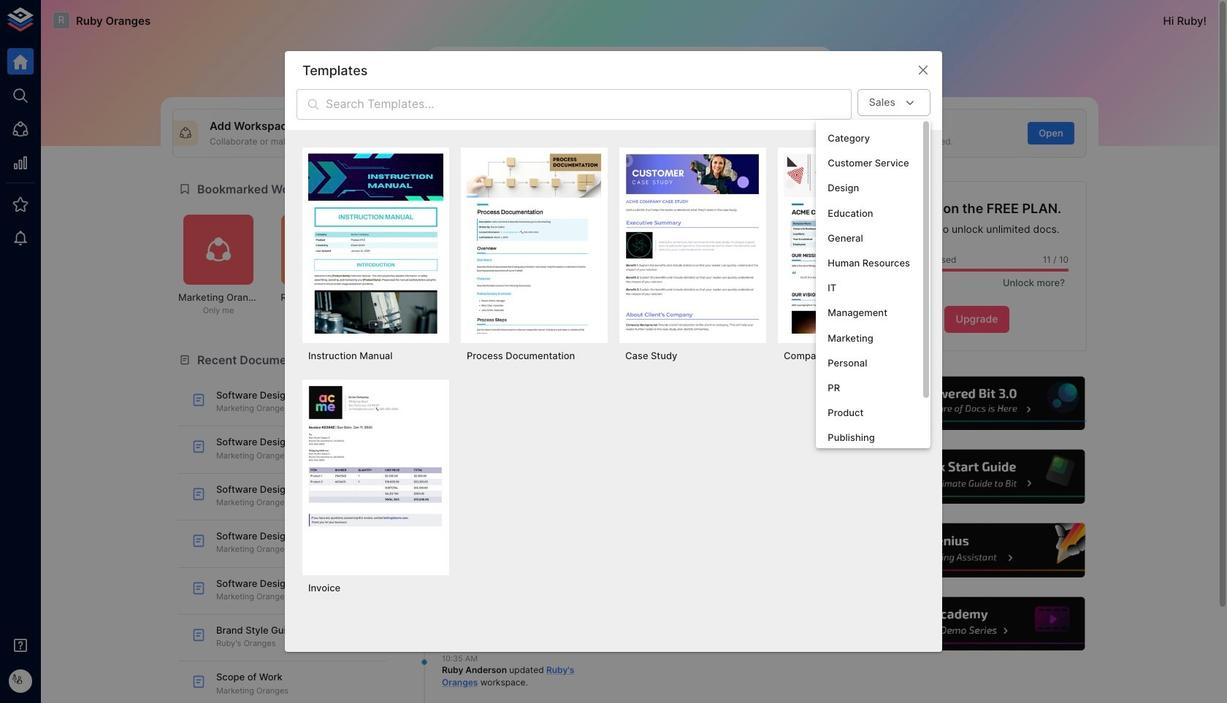 Task type: vqa. For each thing, say whether or not it's contained in the screenshot.
'RUBY ANDERSON' icon
no



Task type: describe. For each thing, give the bounding box(es) containing it.
instruction manual image
[[308, 154, 443, 334]]

case study image
[[625, 154, 760, 334]]

Search Templates... text field
[[326, 89, 852, 120]]

3 help image from the top
[[867, 522, 1087, 580]]

1 help image from the top
[[867, 375, 1087, 432]]

2 help image from the top
[[867, 448, 1087, 506]]

invoice image
[[308, 386, 443, 566]]



Task type: locate. For each thing, give the bounding box(es) containing it.
4 help image from the top
[[867, 595, 1087, 653]]

company fact sheet image
[[784, 154, 919, 334]]

process documentation image
[[467, 154, 602, 334]]

dialog
[[285, 51, 942, 652]]

help image
[[867, 375, 1087, 432], [867, 448, 1087, 506], [867, 522, 1087, 580], [867, 595, 1087, 653]]



